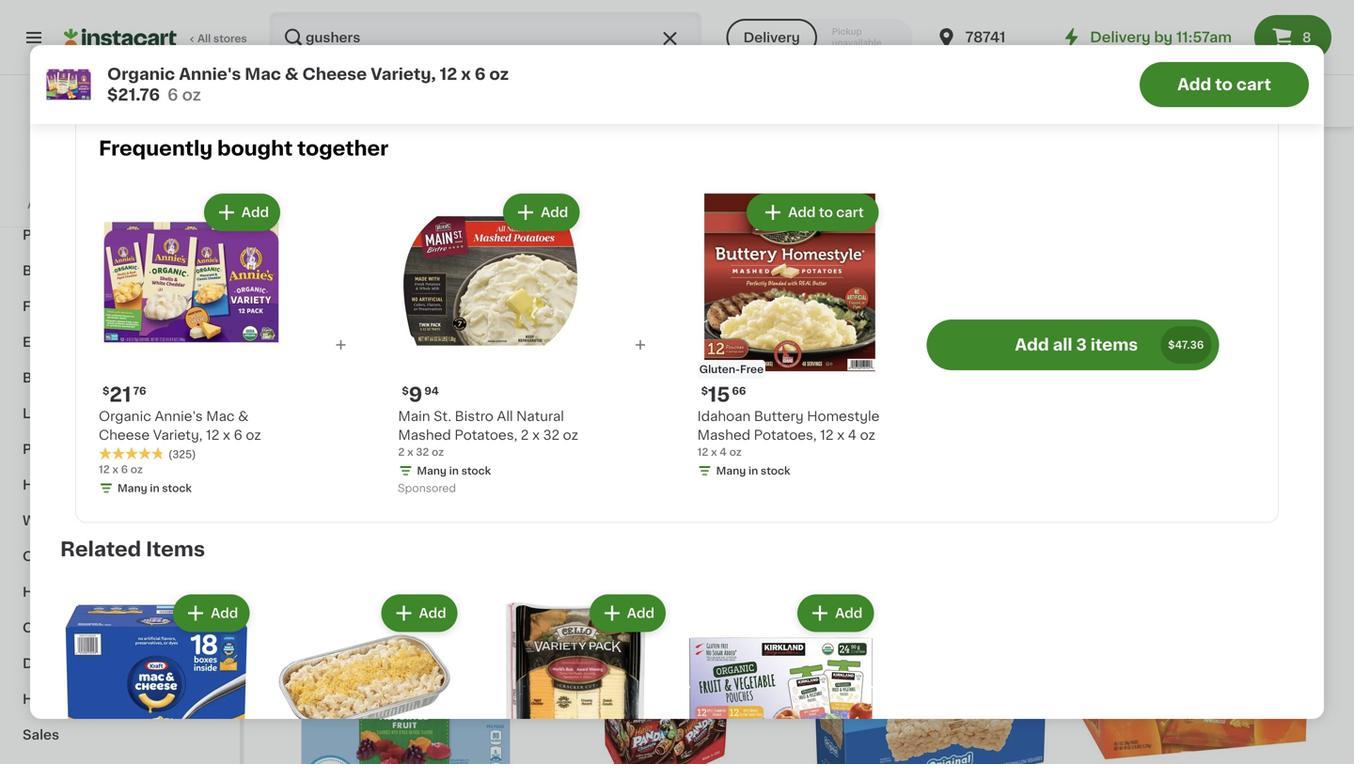 Task type: vqa. For each thing, say whether or not it's contained in the screenshot.
& for Personal
yes



Task type: describe. For each thing, give the bounding box(es) containing it.
together
[[297, 139, 389, 159]]

3 many in stock button from the left
[[1101, 0, 1294, 81]]

& for laundry
[[86, 622, 97, 635]]

view pricing policy
[[64, 162, 165, 173]]

& for cider
[[58, 372, 69, 385]]

goods for home goods
[[67, 693, 112, 706]]

1 horizontal spatial costco
[[95, 140, 145, 153]]

wine link
[[11, 503, 229, 539]]

1 horizontal spatial snacks,
[[730, 437, 781, 450]]

deli
[[23, 657, 49, 671]]

2 many in stock button from the left
[[268, 0, 461, 81]]

& for personal
[[71, 479, 82, 492]]

buttery
[[754, 410, 804, 423]]

78741 button
[[935, 11, 1048, 64]]

snacks
[[23, 193, 72, 206]]

0 horizontal spatial 32
[[416, 447, 429, 458]]

electronics
[[23, 336, 99, 349]]

the
[[950, 437, 975, 450]]

results
[[282, 81, 361, 101]]

main
[[398, 410, 430, 423]]

2 gushers from the left
[[578, 437, 633, 450]]

100%
[[48, 181, 77, 191]]

best
[[813, 370, 833, 378]]

related
[[60, 540, 141, 560]]

12 inside organic annie's mac & cheese variety, 12 x 6 oz
[[206, 429, 219, 442]]

many down "12 x 6 oz"
[[118, 483, 147, 494]]

bistro
[[455, 410, 494, 423]]

2 horizontal spatial snacks,
[[1158, 414, 1209, 427]]

cider
[[72, 372, 109, 385]]

snacks & candy
[[23, 193, 134, 206]]

costco logo image
[[102, 98, 138, 134]]

24
[[477, 64, 490, 74]]

oz inside organic annie's mac & cheese variety, 12 x 6 oz
[[246, 429, 261, 442]]

meat
[[23, 157, 57, 170]]

42 inside button
[[371, 456, 387, 469]]

variety inside button
[[282, 456, 328, 469]]

baking and cooking link
[[1024, 82, 1194, 120]]

many up household at top
[[79, 65, 109, 75]]

x inside organic annie's mac & cheese variety, 12 x 6 oz $21.76 6 oz
[[461, 66, 471, 82]]

many down 24 x 6 oz
[[495, 82, 525, 93]]

beer & cider
[[23, 372, 109, 385]]

meat & seafood
[[23, 157, 132, 170]]

count
[[1272, 414, 1310, 427]]

1 many in stock button from the left
[[60, 0, 253, 81]]

6 inside organic annie's mac & cheese variety, 12 x 6 oz
[[234, 429, 242, 442]]

product group containing 9
[[398, 190, 583, 499]]

0.8 inside "fruit gushers fruit flavored snacks, variety pack, 42 x 0.8 oz" button
[[402, 456, 423, 469]]

9
[[409, 385, 423, 405]]

wine
[[23, 514, 57, 528]]

service type group
[[727, 19, 913, 56]]

hard beverages
[[23, 586, 131, 599]]

2 42 from the left
[[633, 456, 650, 469]]

many up results
[[287, 65, 317, 75]]

21
[[109, 385, 131, 405]]

home goods
[[23, 693, 112, 706]]

delivery by 11:57am link
[[1060, 26, 1232, 49]]

hard
[[23, 586, 56, 599]]

household link
[[11, 74, 229, 110]]

oz inside general mills fruit by the foot, 48 x .75 oz
[[829, 456, 845, 469]]

welch's fruit snacks, .8 oz, 90 count button
[[1069, 132, 1317, 470]]

costco link
[[95, 98, 145, 156]]

x inside organic annie's mac & cheese variety, 12 x 6 oz
[[223, 429, 230, 442]]

idahoan buttery homestyle mashed potatoes, 12 x 4 oz 12 x 4 oz
[[698, 410, 880, 458]]

paper
[[23, 443, 62, 456]]

& for dairy
[[53, 657, 64, 671]]

all inside main st. bistro all natural mashed potatoes, 2 x 32 oz 2 x 32 oz
[[497, 410, 513, 423]]

2 horizontal spatial to
[[1215, 77, 1233, 93]]

1 vertical spatial 4
[[720, 447, 727, 458]]

in up results
[[319, 65, 329, 75]]

goods for paper goods
[[66, 443, 111, 456]]

variety, for organic annie's mac & cheese variety, 12 x 6 oz
[[153, 429, 203, 442]]

deli & dairy
[[23, 657, 103, 671]]

natural
[[516, 410, 564, 423]]

cleaning & laundry
[[23, 622, 157, 635]]

cheese for organic annie's mac & cheese variety, 12 x 6 oz
[[99, 429, 150, 442]]

health & personal care
[[23, 479, 180, 492]]

by
[[1154, 31, 1173, 44]]

delivery button
[[727, 19, 817, 56]]

organic annie's mac & cheese variety, 12 x 6 oz $21.76 6 oz
[[107, 66, 509, 103]]

add costco membership to save
[[27, 200, 201, 210]]

gluten- for general mills fruit by the foot, 48 x .75 oz
[[809, 419, 850, 430]]

bakery
[[23, 121, 70, 134]]

2 variety from the left
[[545, 456, 591, 469]]

spo
[[1260, 7, 1281, 17]]

oz,
[[1228, 414, 1247, 427]]

baby
[[23, 264, 58, 277]]

idahoan
[[698, 410, 751, 423]]

membership
[[93, 200, 160, 210]]

by
[[929, 437, 947, 450]]

in up cooking on the right top
[[1152, 65, 1162, 75]]

$ for 15
[[701, 386, 708, 396]]

in right personal
[[150, 483, 160, 494]]

100% satisfaction guarantee button
[[29, 175, 211, 194]]

bakery link
[[11, 110, 229, 146]]

home
[[23, 693, 63, 706]]

gluten-free for general mills fruit by the foot, 48 x .75 oz
[[809, 419, 873, 430]]

free for general mills fruit by the foot, 48 x .75 oz
[[850, 419, 873, 430]]

potatoes, inside idahoan buttery homestyle mashed potatoes, 12 x 4 oz 12 x 4 oz
[[754, 429, 817, 442]]

sales link
[[11, 718, 229, 753]]

save
[[176, 200, 201, 210]]

many in stock down main st. bistro all natural mashed potatoes, 2 x 32 oz 2 x 32 oz at the bottom left
[[417, 466, 491, 476]]

organic annie's mac & cheese variety, 12 x 6 oz
[[99, 410, 261, 442]]

baking and cooking
[[1052, 95, 1185, 108]]

cleaning
[[23, 622, 83, 635]]

$21.76
[[107, 87, 160, 103]]

many down idahoan
[[716, 466, 746, 476]]

seafood
[[75, 157, 132, 170]]

0 horizontal spatial 2
[[398, 447, 405, 458]]

health
[[23, 479, 68, 492]]

variety, for organic annie's mac & cheese variety, 12 x 6 oz $21.76 6 oz
[[371, 66, 436, 82]]

2 fruit gushers fruit flavored snacks, variety pack, 42 x 0.8 oz from the left
[[545, 437, 781, 469]]

homestyle
[[807, 410, 880, 423]]

frequently bought together
[[99, 139, 389, 159]]

0 vertical spatial add to cart
[[1178, 77, 1272, 93]]

all stores
[[198, 33, 247, 44]]

canned
[[1245, 95, 1296, 108]]

dairy
[[67, 657, 103, 671]]

many in stock down idahoan buttery homestyle mashed potatoes, 12 x 4 oz 12 x 4 oz on the bottom of the page
[[716, 466, 791, 476]]

instacart logo image
[[64, 26, 177, 49]]

beer
[[23, 372, 54, 385]]

mashed inside main st. bistro all natural mashed potatoes, 2 x 32 oz 2 x 32 oz
[[398, 429, 451, 442]]

sponsored badge image for main st. bistro all natural mashed potatoes, 2 x 32 oz
[[398, 484, 455, 495]]

0 horizontal spatial snacks,
[[468, 437, 518, 450]]

x inside general mills fruit by the foot, 48 x .75 oz
[[1036, 437, 1044, 450]]

to inside product group
[[819, 206, 833, 219]]

.8
[[1212, 414, 1225, 427]]

electronics link
[[11, 324, 229, 360]]

other goods link
[[11, 539, 229, 575]]

many in stock down 24 x 6 oz
[[495, 82, 570, 93]]

& inside organic annie's mac & cheese variety, 12 x 6 oz $21.76 6 oz
[[285, 66, 299, 82]]

many down st.
[[417, 466, 447, 476]]

baking
[[1052, 95, 1098, 108]]

candy
[[89, 193, 134, 206]]

organic for organic annie's mac & cheese variety, 12 x 6 oz $21.76 6 oz
[[107, 66, 175, 82]]

sales
[[23, 729, 59, 742]]

care
[[148, 479, 180, 492]]

pets link
[[11, 217, 229, 253]]

policy
[[132, 162, 165, 173]]

cart inside product group
[[836, 206, 864, 219]]

gluten- for fruit gushers fruit flavored snacks, variety pack, 42 x 0.8 oz
[[546, 419, 587, 430]]



Task type: locate. For each thing, give the bounding box(es) containing it.
11:57am
[[1176, 31, 1232, 44]]

cheese
[[302, 66, 367, 82], [99, 429, 150, 442]]

1 horizontal spatial free
[[740, 365, 764, 375]]

12 x 6 oz
[[99, 465, 143, 475]]

in up $21.76
[[111, 65, 121, 75]]

1 vertical spatial annie's
[[155, 410, 203, 423]]

many in stock up cooking on the right top
[[1120, 65, 1194, 75]]

free right natural
[[587, 419, 611, 430]]

sponsored badge image inside product group
[[398, 484, 455, 495]]

2 horizontal spatial many in stock button
[[1101, 0, 1294, 81]]

1 horizontal spatial 4
[[848, 429, 857, 442]]

meat & seafood link
[[11, 146, 229, 182]]

gushers inside button
[[315, 437, 371, 450]]

delivery up "recommended searches" element
[[744, 31, 800, 44]]

0 horizontal spatial to
[[163, 200, 174, 210]]

(325)
[[168, 450, 196, 460]]

$ 21 76
[[103, 385, 146, 405]]

0 horizontal spatial delivery
[[744, 31, 800, 44]]

product group containing 15
[[698, 190, 883, 483]]

1 vertical spatial sponsored badge image
[[282, 511, 339, 522]]

2
[[521, 429, 529, 442], [398, 447, 405, 458]]

2 horizontal spatial gluten-
[[809, 419, 850, 430]]

flavored
[[408, 437, 464, 450], [670, 437, 727, 450]]

0 vertical spatial cheese
[[302, 66, 367, 82]]

sponsored badge image for fruit gushers fruit flavored snacks, variety pack, 42 x 0.8 oz
[[282, 511, 339, 522]]

all right bistro at the bottom of page
[[497, 410, 513, 423]]

mashed
[[398, 429, 451, 442], [698, 429, 751, 442]]

x
[[493, 64, 499, 74], [461, 66, 471, 82], [223, 429, 230, 442], [532, 429, 540, 442], [837, 429, 845, 442], [1036, 437, 1044, 450], [407, 447, 413, 458], [711, 447, 717, 458], [391, 456, 398, 469], [653, 456, 661, 469], [112, 465, 118, 475]]

1 horizontal spatial mashed
[[698, 429, 751, 442]]

$ left 94
[[402, 386, 409, 396]]

potatoes, down the buttery
[[754, 429, 817, 442]]

1 horizontal spatial gluten-free
[[699, 365, 764, 375]]

many in stock button
[[60, 0, 253, 81], [268, 0, 461, 81], [1101, 0, 1294, 81]]

deli & dairy link
[[11, 646, 229, 682]]

1 horizontal spatial $
[[402, 386, 409, 396]]

variety, left 24
[[371, 66, 436, 82]]

1 vertical spatial costco
[[51, 200, 90, 210]]

1 horizontal spatial gushers
[[578, 437, 633, 450]]

1 flavored from the left
[[408, 437, 464, 450]]

goods up health & personal care
[[66, 443, 111, 456]]

$47.36
[[1168, 340, 1204, 350]]

mashed down idahoan
[[698, 429, 751, 442]]

0 horizontal spatial sponsored badge image
[[282, 511, 339, 522]]

many in stock up $21.76
[[79, 65, 153, 75]]

delivery for delivery by 11:57am
[[1090, 31, 1151, 44]]

floral
[[23, 300, 60, 313]]

2 horizontal spatial gluten-free
[[809, 419, 873, 430]]

8
[[1303, 31, 1312, 44]]

delivery left by
[[1090, 31, 1151, 44]]

.75
[[807, 456, 826, 469]]

snacks,
[[1158, 414, 1209, 427], [468, 437, 518, 450], [730, 437, 781, 450]]

1 horizontal spatial 42
[[633, 456, 650, 469]]

& for candy
[[75, 193, 86, 206]]

0 horizontal spatial cheese
[[99, 429, 150, 442]]

canned goods
[[1245, 95, 1342, 108]]

product group containing general mills fruit by the foot, 48 x .75 oz
[[807, 132, 1054, 509]]

fruit
[[1124, 414, 1154, 427], [282, 437, 312, 450], [374, 437, 404, 450], [545, 437, 574, 450], [637, 437, 667, 450], [896, 437, 926, 450]]

$ down cider
[[103, 386, 109, 396]]

delivery inside button
[[744, 31, 800, 44]]

seller
[[835, 370, 860, 378]]

0 horizontal spatial $
[[103, 386, 109, 396]]

organic
[[107, 66, 175, 82], [99, 410, 151, 423]]

2 vertical spatial goods
[[67, 693, 112, 706]]

view
[[64, 162, 89, 173]]

gluten- up general
[[809, 419, 850, 430]]

product group containing 21
[[99, 190, 284, 500]]

in down main st. bistro all natural mashed potatoes, 2 x 32 oz 2 x 32 oz at the bottom left
[[449, 466, 459, 476]]

1 horizontal spatial sponsored badge image
[[398, 484, 455, 495]]

0 vertical spatial cart
[[1237, 77, 1272, 93]]

view pricing policy link
[[64, 160, 176, 175]]

stock
[[123, 65, 153, 75], [332, 65, 361, 75], [1164, 65, 1194, 75], [540, 82, 570, 93], [461, 466, 491, 476], [761, 466, 791, 476], [162, 483, 192, 494]]

1 horizontal spatial pack,
[[594, 456, 630, 469]]

1 potatoes, from the left
[[455, 429, 518, 442]]

flavored inside button
[[408, 437, 464, 450]]

$ inside the $ 9 94
[[402, 386, 409, 396]]

add to cart button
[[1140, 62, 1309, 107], [749, 196, 877, 230]]

32 down 'main'
[[416, 447, 429, 458]]

1 horizontal spatial variety
[[545, 456, 591, 469]]

0 horizontal spatial variety
[[282, 456, 328, 469]]

1 vertical spatial goods
[[65, 550, 110, 563]]

gushers
[[315, 437, 371, 450], [578, 437, 633, 450]]

1 vertical spatial cart
[[836, 206, 864, 219]]

mac for organic annie's mac & cheese variety, 12 x 6 oz
[[206, 410, 235, 423]]

1 horizontal spatial add to cart button
[[1140, 62, 1309, 107]]

1 fruit gushers fruit flavored snacks, variety pack, 42 x 0.8 oz from the left
[[282, 437, 518, 469]]

2 flavored from the left
[[670, 437, 727, 450]]

1 vertical spatial add to cart
[[788, 206, 864, 219]]

2 horizontal spatial free
[[850, 419, 873, 430]]

4 down "homestyle"
[[848, 429, 857, 442]]

annie's for organic annie's mac & cheese variety, 12 x 6 oz $21.76 6 oz
[[179, 66, 241, 82]]

0 horizontal spatial variety,
[[153, 429, 203, 442]]

snacks, down $17.28 element
[[1158, 414, 1209, 427]]

results for "gushers"
[[282, 81, 504, 101]]

0 horizontal spatial potatoes,
[[455, 429, 518, 442]]

annie's inside organic annie's mac & cheese variety, 12 x 6 oz $21.76 6 oz
[[179, 66, 241, 82]]

variety, up (325)
[[153, 429, 203, 442]]

0.8
[[402, 456, 423, 469], [664, 456, 686, 469]]

0 vertical spatial 4
[[848, 429, 857, 442]]

1 $ from the left
[[103, 386, 109, 396]]

free up 66
[[740, 365, 764, 375]]

1 pack, from the left
[[332, 456, 367, 469]]

2 0.8 from the left
[[664, 456, 686, 469]]

variety, inside organic annie's mac & cheese variety, 12 x 6 oz
[[153, 429, 203, 442]]

4 down idahoan
[[720, 447, 727, 458]]

0 vertical spatial annie's
[[179, 66, 241, 82]]

1 horizontal spatial all
[[497, 410, 513, 423]]

baby link
[[11, 253, 229, 289]]

items
[[146, 540, 205, 560]]

12 inside organic annie's mac & cheese variety, 12 x 6 oz $21.76 6 oz
[[440, 66, 457, 82]]

gluten- right bistro at the bottom of page
[[546, 419, 587, 430]]

3 $ from the left
[[701, 386, 708, 396]]

$ for 9
[[402, 386, 409, 396]]

3
[[1076, 337, 1087, 353]]

0 vertical spatial organic
[[107, 66, 175, 82]]

1 42 from the left
[[371, 456, 387, 469]]

0 vertical spatial 2
[[521, 429, 529, 442]]

annie's down all stores
[[179, 66, 241, 82]]

bought
[[217, 139, 293, 159]]

1 vertical spatial mac
[[206, 410, 235, 423]]

$ inside $ 15 66
[[701, 386, 708, 396]]

related items
[[60, 540, 205, 560]]

add to cart button inside product group
[[749, 196, 877, 230]]

0 horizontal spatial costco
[[51, 200, 90, 210]]

stores
[[213, 33, 247, 44]]

fruit gushers fruit flavored snacks, variety pack, 42 x 0.8 oz down idahoan
[[545, 437, 781, 469]]

cheese up "12 x 6 oz"
[[99, 429, 150, 442]]

2 potatoes, from the left
[[754, 429, 817, 442]]

flavored down st.
[[408, 437, 464, 450]]

$ for 21
[[103, 386, 109, 396]]

oz inside button
[[427, 456, 442, 469]]

None search field
[[269, 11, 702, 64]]

costco down 100%
[[51, 200, 90, 210]]

pack, inside button
[[332, 456, 367, 469]]

st.
[[434, 410, 451, 423]]

$ inside $ 21 76
[[103, 386, 109, 396]]

1 horizontal spatial add to cart
[[1178, 77, 1272, 93]]

fruit gushers fruit flavored snacks, variety pack, 42 x 0.8 oz inside button
[[282, 437, 518, 469]]

0 horizontal spatial mashed
[[398, 429, 451, 442]]

all left stores
[[198, 33, 211, 44]]

items
[[1091, 337, 1138, 353]]

1 gushers from the left
[[315, 437, 371, 450]]

24 x 6 oz
[[477, 64, 523, 74]]

42
[[371, 456, 387, 469], [633, 456, 650, 469]]

1 horizontal spatial many in stock button
[[268, 0, 461, 81]]

goods down dairy
[[67, 693, 112, 706]]

free for fruit gushers fruit flavored snacks, variety pack, 42 x 0.8 oz
[[587, 419, 611, 430]]

nsored
[[1281, 7, 1317, 17]]

32 down natural
[[543, 429, 560, 442]]

0 vertical spatial sponsored badge image
[[398, 484, 455, 495]]

fruit inside general mills fruit by the foot, 48 x .75 oz
[[896, 437, 926, 450]]

2 horizontal spatial $
[[701, 386, 708, 396]]

fruit gushers fruit flavored snacks, variety pack, 42 x 0.8 oz
[[282, 437, 518, 469], [545, 437, 781, 469]]

0 horizontal spatial add to cart
[[788, 206, 864, 219]]

flavored down idahoan
[[670, 437, 727, 450]]

product group
[[282, 132, 530, 526], [545, 132, 792, 509], [807, 132, 1054, 509], [1069, 132, 1317, 470], [99, 190, 284, 500], [398, 190, 583, 499], [698, 190, 883, 483], [282, 556, 530, 765], [60, 591, 253, 765], [268, 591, 461, 765], [477, 591, 670, 765], [685, 591, 878, 765]]

household
[[23, 86, 96, 99]]

2 down 'main'
[[398, 447, 405, 458]]

organic inside organic annie's mac & cheese variety, 12 x 6 oz
[[99, 410, 151, 423]]

0 vertical spatial mac
[[245, 66, 281, 82]]

mills
[[862, 437, 892, 450]]

1 vertical spatial add to cart button
[[749, 196, 877, 230]]

cheese inside organic annie's mac & cheese variety, 12 x 6 oz $21.76 6 oz
[[302, 66, 367, 82]]

home goods link
[[11, 682, 229, 718]]

2 $ from the left
[[402, 386, 409, 396]]

0 vertical spatial costco
[[95, 140, 145, 153]]

mac inside organic annie's mac & cheese variety, 12 x 6 oz $21.76 6 oz
[[245, 66, 281, 82]]

cheese inside organic annie's mac & cheese variety, 12 x 6 oz
[[99, 429, 150, 442]]

snacks, down bistro at the bottom of page
[[468, 437, 518, 450]]

1 variety from the left
[[282, 456, 328, 469]]

0 horizontal spatial 42
[[371, 456, 387, 469]]

to
[[1215, 77, 1233, 93], [163, 200, 174, 210], [819, 206, 833, 219]]

2 mashed from the left
[[698, 429, 751, 442]]

other goods
[[23, 550, 110, 563]]

potatoes, inside main st. bistro all natural mashed potatoes, 2 x 32 oz 2 x 32 oz
[[455, 429, 518, 442]]

many in stock down "12 x 6 oz"
[[118, 483, 192, 494]]

organic down $ 21 76 on the left of the page
[[99, 410, 151, 423]]

&
[[285, 66, 299, 82], [61, 157, 72, 170], [75, 193, 86, 206], [58, 372, 69, 385], [238, 410, 249, 423], [71, 479, 82, 492], [86, 622, 97, 635], [53, 657, 64, 671]]

0 vertical spatial 32
[[543, 429, 560, 442]]

cheese up together
[[302, 66, 367, 82]]

1 mashed from the left
[[398, 429, 451, 442]]

foot,
[[978, 437, 1012, 450]]

$
[[103, 386, 109, 396], [402, 386, 409, 396], [701, 386, 708, 396]]

1 horizontal spatial fruit gushers fruit flavored snacks, variety pack, 42 x 0.8 oz
[[545, 437, 781, 469]]

gluten-free for fruit gushers fruit flavored snacks, variety pack, 42 x 0.8 oz
[[546, 419, 611, 430]]

$15.91 element
[[282, 387, 530, 411]]

1 vertical spatial organic
[[99, 410, 151, 423]]

1 horizontal spatial 2
[[521, 429, 529, 442]]

beer & cider link
[[11, 360, 229, 396]]

0 horizontal spatial 4
[[720, 447, 727, 458]]

15
[[708, 385, 730, 405]]

pricing
[[92, 162, 129, 173]]

organic inside organic annie's mac & cheese variety, 12 x 6 oz $21.76 6 oz
[[107, 66, 175, 82]]

costco up view pricing policy link
[[95, 140, 145, 153]]

0 horizontal spatial cart
[[836, 206, 864, 219]]

for
[[365, 81, 395, 101]]

best seller
[[813, 370, 860, 378]]

mashed inside idahoan buttery homestyle mashed potatoes, 12 x 4 oz 12 x 4 oz
[[698, 429, 751, 442]]

many in stock
[[79, 65, 153, 75], [287, 65, 361, 75], [1120, 65, 1194, 75], [495, 82, 570, 93], [417, 466, 491, 476], [716, 466, 791, 476], [118, 483, 192, 494]]

many down delivery by 11:57am link
[[1120, 65, 1150, 75]]

welch's
[[1069, 414, 1121, 427]]

annie's for organic annie's mac & cheese variety, 12 x 6 oz
[[155, 410, 203, 423]]

cooking
[[1130, 95, 1185, 108]]

$ 9 94
[[402, 385, 439, 405]]

0 horizontal spatial many in stock button
[[60, 0, 253, 81]]

floral link
[[11, 289, 229, 324]]

add all 3 items
[[1015, 337, 1138, 353]]

potatoes, down bistro at the bottom of page
[[455, 429, 518, 442]]

mac for organic annie's mac & cheese variety, 12 x 6 oz $21.76 6 oz
[[245, 66, 281, 82]]

1 horizontal spatial delivery
[[1090, 31, 1151, 44]]

2 pack, from the left
[[594, 456, 630, 469]]

0 vertical spatial variety,
[[371, 66, 436, 82]]

general
[[807, 437, 859, 450]]

& inside "link"
[[86, 622, 97, 635]]

0 horizontal spatial gluten-
[[546, 419, 587, 430]]

& for seafood
[[61, 157, 72, 170]]

0 horizontal spatial fruit gushers fruit flavored snacks, variety pack, 42 x 0.8 oz
[[282, 437, 518, 469]]

pets
[[23, 229, 53, 242]]

mac inside organic annie's mac & cheese variety, 12 x 6 oz
[[206, 410, 235, 423]]

0 horizontal spatial mac
[[206, 410, 235, 423]]

add to cart
[[1178, 77, 1272, 93], [788, 206, 864, 219]]

recommended searches element
[[260, 75, 1354, 127]]

1 vertical spatial 32
[[416, 447, 429, 458]]

0 vertical spatial add to cart button
[[1140, 62, 1309, 107]]

annie's inside organic annie's mac & cheese variety, 12 x 6 oz
[[155, 410, 203, 423]]

gluten- up 15
[[699, 365, 740, 375]]

add costco membership to save link
[[27, 198, 212, 213]]

1 vertical spatial cheese
[[99, 429, 150, 442]]

liquor link
[[11, 396, 229, 432]]

2 down natural
[[521, 429, 529, 442]]

0 vertical spatial goods
[[66, 443, 111, 456]]

add button
[[1238, 138, 1311, 172], [206, 196, 278, 230], [505, 196, 578, 230], [175, 597, 248, 631], [383, 597, 456, 631], [591, 597, 664, 631], [800, 597, 872, 631]]

guarantee
[[145, 181, 199, 191]]

organic for organic annie's mac & cheese variety, 12 x 6 oz
[[99, 410, 151, 423]]

beverages
[[59, 586, 131, 599]]

1 horizontal spatial 0.8
[[664, 456, 686, 469]]

0 vertical spatial all
[[198, 33, 211, 44]]

0 horizontal spatial free
[[587, 419, 611, 430]]

snacks, down the buttery
[[730, 437, 781, 450]]

many in stock up results
[[287, 65, 361, 75]]

1 horizontal spatial cart
[[1237, 77, 1272, 93]]

1 horizontal spatial potatoes,
[[754, 429, 817, 442]]

canned goods link
[[1217, 82, 1351, 120]]

free up mills
[[850, 419, 873, 430]]

1 horizontal spatial flavored
[[670, 437, 727, 450]]

1 vertical spatial variety,
[[153, 429, 203, 442]]

hard beverages link
[[11, 575, 229, 610]]

delivery for delivery
[[744, 31, 800, 44]]

1 horizontal spatial to
[[819, 206, 833, 219]]

1 0.8 from the left
[[402, 456, 423, 469]]

cart
[[1237, 77, 1272, 93], [836, 206, 864, 219]]

& inside organic annie's mac & cheese variety, 12 x 6 oz
[[238, 410, 249, 423]]

0 horizontal spatial all
[[198, 33, 211, 44]]

sponsored badge image
[[398, 484, 455, 495], [282, 511, 339, 522]]

1 vertical spatial 2
[[398, 447, 405, 458]]

0 horizontal spatial gluten-free
[[546, 419, 611, 430]]

0 horizontal spatial pack,
[[332, 456, 367, 469]]

x inside button
[[391, 456, 398, 469]]

0 horizontal spatial add to cart button
[[749, 196, 877, 230]]

0 horizontal spatial flavored
[[408, 437, 464, 450]]

goods up beverages
[[65, 550, 110, 563]]

in down idahoan buttery homestyle mashed potatoes, 12 x 4 oz 12 x 4 oz on the bottom of the page
[[749, 466, 758, 476]]

in right the '"gushers"'
[[528, 82, 537, 93]]

add
[[1178, 77, 1212, 93], [1274, 148, 1302, 161], [27, 200, 49, 210], [242, 206, 269, 219], [541, 206, 568, 219], [788, 206, 816, 219], [1015, 337, 1049, 353], [211, 607, 238, 620], [419, 607, 446, 620], [627, 607, 655, 620], [835, 607, 863, 620]]

100% satisfaction guarantee
[[48, 181, 199, 191]]

1 horizontal spatial 32
[[543, 429, 560, 442]]

1 horizontal spatial variety,
[[371, 66, 436, 82]]

94
[[424, 386, 439, 396]]

annie's up (325)
[[155, 410, 203, 423]]

fruit gushers fruit flavored snacks, variety pack, 42 x 0.8 oz down 'main'
[[282, 437, 518, 469]]

mashed down 'main'
[[398, 429, 451, 442]]

laundry
[[101, 622, 157, 635]]

cheese for organic annie's mac & cheese variety, 12 x 6 oz $21.76 6 oz
[[302, 66, 367, 82]]

all
[[198, 33, 211, 44], [497, 410, 513, 423]]

1 horizontal spatial cheese
[[302, 66, 367, 82]]

all inside all stores link
[[198, 33, 211, 44]]

paper goods link
[[11, 432, 229, 467]]

variety,
[[371, 66, 436, 82], [153, 429, 203, 442]]

0 horizontal spatial gushers
[[315, 437, 371, 450]]

variety, inside organic annie's mac & cheese variety, 12 x 6 oz $21.76 6 oz
[[371, 66, 436, 82]]

0 horizontal spatial 0.8
[[402, 456, 423, 469]]

1 horizontal spatial gluten-
[[699, 365, 740, 375]]

$ up idahoan
[[701, 386, 708, 396]]

goods for other goods
[[65, 550, 110, 563]]

snacks & candy link
[[11, 182, 229, 217]]

1 horizontal spatial mac
[[245, 66, 281, 82]]

add to cart inside product group
[[788, 206, 864, 219]]

$17.28 element
[[1069, 387, 1317, 411]]

organic up $21.76
[[107, 66, 175, 82]]

1 vertical spatial all
[[497, 410, 513, 423]]



